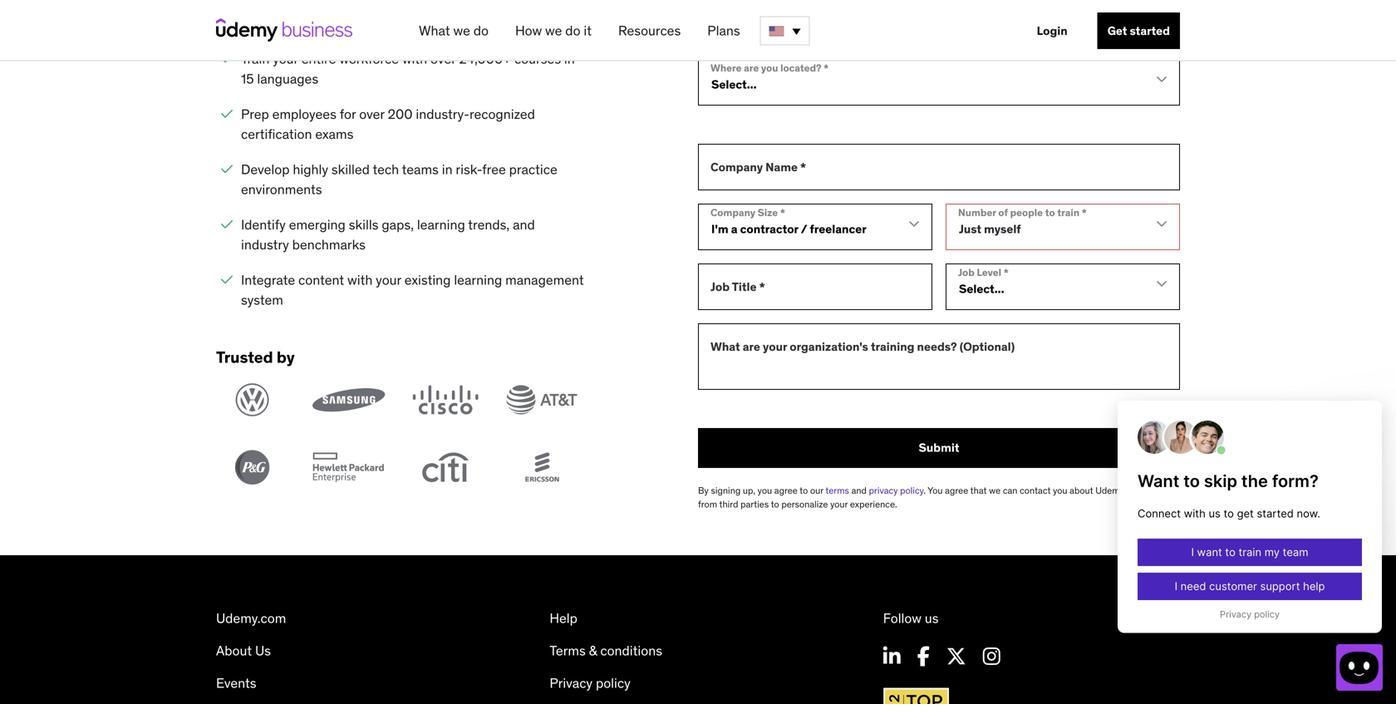 Task type: describe. For each thing, give the bounding box(es) containing it.
courses
[[514, 50, 561, 67]]

prep employees for over 200 industry-recognized certification exams
[[241, 106, 535, 143]]

we for what
[[453, 22, 470, 39]]

Phone Number * telephone field
[[698, 0, 1180, 46]]

where
[[711, 61, 742, 74]]

What are your organization's training needs? (Optional) text field
[[698, 323, 1180, 390]]

terms
[[550, 642, 586, 659]]

name
[[766, 159, 798, 174]]

200
[[388, 106, 413, 123]]

udemy.com
[[216, 610, 286, 627]]

can:
[[528, 16, 559, 35]]

size
[[758, 206, 778, 219]]

you right up,
[[758, 484, 772, 496]]

it
[[584, 22, 592, 39]]

started
[[1130, 23, 1170, 38]]

entire
[[302, 50, 336, 67]]

and inside identify emerging skills gaps, learning trends, and industry benchmarks
[[513, 216, 535, 233]]

* for job title *
[[759, 279, 765, 294]]

how we do it
[[515, 22, 592, 39]]

workforce
[[339, 50, 399, 67]]

what we do button
[[412, 16, 495, 46]]

with inside the integrate content with your existing learning management system
[[347, 271, 373, 288]]

privacy policy link
[[550, 675, 631, 692]]

with
[[216, 16, 252, 35]]

1 horizontal spatial and
[[852, 484, 867, 496]]

* for phone number *
[[796, 15, 802, 30]]

learning for trends,
[[417, 216, 465, 233]]

.
[[924, 484, 926, 496]]

what for what are your organization's training needs? (optional)
[[711, 339, 740, 354]]

exams
[[315, 125, 354, 143]]

menu navigation
[[406, 0, 1180, 62]]

by
[[698, 484, 709, 496]]

prep
[[241, 106, 269, 123]]

phone
[[711, 15, 746, 30]]

2 horizontal spatial to
[[1045, 206, 1055, 219]]

gaps,
[[382, 216, 414, 233]]

contact
[[1020, 484, 1051, 496]]

level
[[977, 266, 1002, 279]]

events
[[216, 675, 257, 692]]

terms
[[826, 484, 849, 496]]

up,
[[743, 484, 756, 496]]

develop
[[241, 161, 290, 178]]

* for job level *
[[1004, 266, 1009, 279]]

practice
[[509, 161, 558, 178]]

benchmarks
[[292, 236, 366, 253]]

train your entire workforce with over 24,000+ courses in 15 languages
[[241, 50, 575, 87]]

phone number *
[[711, 15, 802, 30]]

0 vertical spatial number
[[749, 15, 793, 30]]

us
[[925, 610, 939, 627]]

you left "located?"
[[761, 61, 778, 74]]

company name *
[[711, 159, 806, 174]]

languages
[[257, 70, 318, 87]]

management
[[505, 271, 584, 288]]

submit
[[919, 440, 960, 455]]

that
[[971, 484, 987, 496]]

number of people to train *
[[958, 206, 1087, 219]]

1 horizontal spatial number
[[958, 206, 996, 219]]

a badge showing that udemy business was named by credly.com as one of the top 20 it & technical training companies in 2022 image
[[879, 684, 954, 704]]

in inside the train your entire workforce with over 24,000+ courses in 15 languages
[[564, 50, 575, 67]]

trusted
[[216, 347, 273, 367]]

title
[[732, 279, 757, 294]]

partner,
[[434, 16, 494, 35]]

organization's
[[790, 339, 868, 354]]

udemy.com link
[[216, 610, 286, 627]]

privacy
[[550, 675, 593, 692]]

we for how
[[545, 22, 562, 39]]

udemy inside . you agree that we can contact you about udemy and use data from third parties to personalize your experience.
[[1096, 484, 1124, 496]]

identify
[[241, 216, 286, 233]]

trends,
[[468, 216, 510, 233]]

1 horizontal spatial to
[[800, 484, 808, 496]]

third
[[719, 498, 738, 510]]

at&t logo image
[[505, 383, 578, 417]]

train
[[241, 50, 270, 67]]

get started
[[1108, 23, 1170, 38]]

data
[[1161, 484, 1179, 496]]

Company Name * text field
[[698, 144, 1180, 190]]

terms & conditions link
[[550, 642, 662, 659]]

company for company name *
[[711, 159, 763, 174]]

job for job title *
[[711, 279, 730, 294]]

facebook f image
[[917, 646, 930, 666]]

what for what we do
[[419, 22, 450, 39]]

train
[[1058, 206, 1080, 219]]

learning for partner,
[[369, 16, 431, 35]]

submit button
[[698, 428, 1180, 468]]

emerging
[[289, 216, 346, 233]]

employees
[[272, 106, 337, 123]]

needs?
[[917, 339, 957, 354]]

over inside prep employees for over 200 industry-recognized certification exams
[[359, 106, 385, 123]]

integrate content with your existing learning management system
[[241, 271, 584, 308]]

x twitter image
[[946, 646, 966, 666]]

plans
[[708, 22, 740, 39]]

in inside "develop highly skilled tech teams in risk-free practice environments"
[[442, 161, 453, 178]]

job for job level *
[[958, 266, 975, 279]]

footer element
[[216, 555, 1180, 704]]

udemy business image
[[216, 18, 352, 42]]

1 agree from the left
[[774, 484, 798, 496]]

privacy policy
[[550, 675, 631, 692]]

24,000+
[[459, 50, 511, 67]]

skills
[[349, 216, 379, 233]]

job level *
[[958, 266, 1009, 279]]

us
[[255, 642, 271, 659]]

your inside the train your entire workforce with over 24,000+ courses in 15 languages
[[273, 50, 298, 67]]

&
[[589, 642, 597, 659]]

training
[[871, 339, 915, 354]]

15
[[241, 70, 254, 87]]

people
[[1010, 206, 1043, 219]]

industry
[[241, 236, 289, 253]]



Task type: locate. For each thing, give the bounding box(es) containing it.
over down what we do dropdown button
[[431, 50, 456, 67]]

* right size
[[780, 206, 785, 219]]

Job Title * text field
[[698, 263, 933, 310]]

teams
[[402, 161, 439, 178]]

0 vertical spatial company
[[711, 159, 763, 174]]

1 vertical spatial with
[[347, 271, 373, 288]]

1 horizontal spatial we
[[545, 22, 562, 39]]

volkswagen logo image
[[216, 383, 289, 417]]

1 vertical spatial number
[[958, 206, 996, 219]]

free
[[482, 161, 506, 178]]

with udemy as your learning partner, you can:
[[216, 16, 559, 35]]

what up the train your entire workforce with over 24,000+ courses in 15 languages
[[419, 22, 450, 39]]

(optional)
[[960, 339, 1015, 354]]

with down with udemy as your learning partner, you can:
[[402, 50, 427, 67]]

1 horizontal spatial in
[[564, 50, 575, 67]]

0 horizontal spatial job
[[711, 279, 730, 294]]

signing
[[711, 484, 741, 496]]

learning
[[369, 16, 431, 35], [417, 216, 465, 233], [454, 271, 502, 288]]

you
[[497, 16, 524, 35], [761, 61, 778, 74], [758, 484, 772, 496], [1053, 484, 1068, 496]]

to left our on the bottom
[[800, 484, 808, 496]]

in left risk- at top left
[[442, 161, 453, 178]]

0 horizontal spatial we
[[453, 22, 470, 39]]

do inside what we do dropdown button
[[474, 22, 489, 39]]

terms & conditions
[[550, 642, 662, 659]]

0 vertical spatial learning
[[369, 16, 431, 35]]

we
[[453, 22, 470, 39], [545, 22, 562, 39], [989, 484, 1001, 496]]

1 company from the top
[[711, 159, 763, 174]]

0 horizontal spatial to
[[771, 498, 779, 510]]

as
[[312, 16, 329, 35]]

learning inside the integrate content with your existing learning management system
[[454, 271, 502, 288]]

1 do from the left
[[474, 22, 489, 39]]

about us link
[[216, 642, 271, 659]]

certification
[[241, 125, 312, 143]]

trusted by
[[216, 347, 295, 367]]

get
[[1108, 23, 1127, 38]]

ericsson logo image
[[505, 450, 578, 484]]

number left "of"
[[958, 206, 996, 219]]

1 horizontal spatial job
[[958, 266, 975, 279]]

privacy
[[869, 484, 898, 496]]

located?
[[781, 61, 822, 74]]

0 horizontal spatial number
[[749, 15, 793, 30]]

in
[[564, 50, 575, 67], [442, 161, 453, 178]]

0 vertical spatial are
[[744, 61, 759, 74]]

1 vertical spatial udemy
[[1096, 484, 1124, 496]]

1 horizontal spatial agree
[[945, 484, 969, 496]]

by signing up, you agree to our terms and privacy policy
[[698, 484, 924, 496]]

1 vertical spatial company
[[711, 206, 756, 219]]

personalize
[[782, 498, 828, 510]]

you left can:
[[497, 16, 524, 35]]

1 horizontal spatial udemy
[[1096, 484, 1124, 496]]

are for where
[[744, 61, 759, 74]]

* for company name *
[[800, 159, 806, 174]]

* for company size *
[[780, 206, 785, 219]]

1 vertical spatial in
[[442, 161, 453, 178]]

learning up the train your entire workforce with over 24,000+ courses in 15 languages
[[369, 16, 431, 35]]

about
[[1070, 484, 1093, 496]]

terms link
[[826, 484, 849, 496]]

and left use
[[1127, 484, 1142, 496]]

job title *
[[711, 279, 765, 294]]

our
[[810, 484, 824, 496]]

policy inside footer element
[[596, 675, 631, 692]]

for
[[340, 106, 356, 123]]

hewlett packard enterprise logo image
[[313, 450, 385, 484]]

over
[[431, 50, 456, 67], [359, 106, 385, 123]]

environments
[[241, 181, 322, 198]]

are right where
[[744, 61, 759, 74]]

identify emerging skills gaps, learning trends, and industry benchmarks
[[241, 216, 535, 253]]

and inside . you agree that we can contact you about udemy and use data from third parties to personalize your experience.
[[1127, 484, 1142, 496]]

* right level
[[1004, 266, 1009, 279]]

0 horizontal spatial do
[[474, 22, 489, 39]]

highly
[[293, 161, 328, 178]]

what inside what we do dropdown button
[[419, 22, 450, 39]]

get started link
[[1098, 12, 1180, 49]]

2 agree from the left
[[945, 484, 969, 496]]

your up the languages
[[273, 50, 298, 67]]

1 vertical spatial learning
[[417, 216, 465, 233]]

1 horizontal spatial do
[[565, 22, 581, 39]]

0 horizontal spatial with
[[347, 271, 373, 288]]

over inside the train your entire workforce with over 24,000+ courses in 15 languages
[[431, 50, 456, 67]]

* right train
[[1082, 206, 1087, 219]]

0 horizontal spatial in
[[442, 161, 453, 178]]

0 horizontal spatial and
[[513, 216, 535, 233]]

* right title
[[759, 279, 765, 294]]

by
[[277, 347, 295, 367]]

0 vertical spatial policy
[[900, 484, 924, 496]]

learning inside identify emerging skills gaps, learning trends, and industry benchmarks
[[417, 216, 465, 233]]

content
[[298, 271, 344, 288]]

your right 'as'
[[332, 16, 365, 35]]

risk-
[[456, 161, 482, 178]]

events link
[[216, 675, 257, 692]]

of
[[999, 206, 1008, 219]]

we right how
[[545, 22, 562, 39]]

we left can
[[989, 484, 1001, 496]]

0 vertical spatial udemy
[[256, 16, 308, 35]]

1 horizontal spatial over
[[431, 50, 456, 67]]

to left train
[[1045, 206, 1055, 219]]

company left name
[[711, 159, 763, 174]]

login button
[[1027, 12, 1078, 49]]

login
[[1037, 23, 1068, 38]]

your inside the integrate content with your existing learning management system
[[376, 271, 401, 288]]

privacy policy link
[[869, 484, 924, 496]]

0 vertical spatial to
[[1045, 206, 1055, 219]]

0 horizontal spatial policy
[[596, 675, 631, 692]]

do for what we do
[[474, 22, 489, 39]]

with right content
[[347, 271, 373, 288]]

experience.
[[850, 498, 897, 510]]

0 horizontal spatial over
[[359, 106, 385, 123]]

policy down terms & conditions
[[596, 675, 631, 692]]

do up "24,000+" on the top left of page
[[474, 22, 489, 39]]

about
[[216, 642, 252, 659]]

existing
[[405, 271, 451, 288]]

your left organization's
[[763, 339, 787, 354]]

job left level
[[958, 266, 975, 279]]

agree up personalize
[[774, 484, 798, 496]]

1 vertical spatial to
[[800, 484, 808, 496]]

what we do
[[419, 22, 489, 39]]

2 do from the left
[[565, 22, 581, 39]]

plans button
[[701, 16, 747, 46]]

integrate
[[241, 271, 295, 288]]

* right name
[[800, 159, 806, 174]]

you left about
[[1053, 484, 1068, 496]]

0 vertical spatial in
[[564, 50, 575, 67]]

resources button
[[612, 16, 688, 46]]

you inside . you agree that we can contact you about udemy and use data from third parties to personalize your experience.
[[1053, 484, 1068, 496]]

develop highly skilled tech teams in risk-free practice environments
[[241, 161, 558, 198]]

we inside popup button
[[545, 22, 562, 39]]

company left size
[[711, 206, 756, 219]]

1 vertical spatial over
[[359, 106, 385, 123]]

use
[[1144, 484, 1159, 496]]

2 company from the top
[[711, 206, 756, 219]]

0 vertical spatial with
[[402, 50, 427, 67]]

your
[[332, 16, 365, 35], [273, 50, 298, 67], [376, 271, 401, 288], [763, 339, 787, 354], [830, 498, 848, 510]]

we inside dropdown button
[[453, 22, 470, 39]]

2 horizontal spatial and
[[1127, 484, 1142, 496]]

learning right gaps, at the left of the page
[[417, 216, 465, 233]]

do for how we do it
[[565, 22, 581, 39]]

p&g logo image
[[216, 450, 289, 484]]

citi logo image
[[409, 450, 482, 484]]

where are you located? *
[[711, 61, 829, 74]]

job left title
[[711, 279, 730, 294]]

agree inside . you agree that we can contact you about udemy and use data from third parties to personalize your experience.
[[945, 484, 969, 496]]

instagram image
[[983, 646, 1000, 666]]

resources
[[618, 22, 681, 39]]

2 vertical spatial to
[[771, 498, 779, 510]]

job
[[958, 266, 975, 279], [711, 279, 730, 294]]

1 vertical spatial policy
[[596, 675, 631, 692]]

what are your organization's training needs? (optional)
[[711, 339, 1015, 354]]

industry-
[[416, 106, 470, 123]]

0 horizontal spatial udemy
[[256, 16, 308, 35]]

1 horizontal spatial with
[[402, 50, 427, 67]]

from
[[698, 498, 717, 510]]

how we do it button
[[509, 16, 598, 46]]

linkedin in image
[[883, 646, 901, 666]]

2 vertical spatial learning
[[454, 271, 502, 288]]

follow us
[[883, 610, 939, 627]]

udemy left 'as'
[[256, 16, 308, 35]]

* right "located?"
[[824, 61, 829, 74]]

do inside the 'how we do it' popup button
[[565, 22, 581, 39]]

in right the courses
[[564, 50, 575, 67]]

we up "24,000+" on the top left of page
[[453, 22, 470, 39]]

to inside . you agree that we can contact you about udemy and use data from third parties to personalize your experience.
[[771, 498, 779, 510]]

1 vertical spatial are
[[743, 339, 760, 354]]

company size *
[[711, 206, 785, 219]]

. you agree that we can contact you about udemy and use data from third parties to personalize your experience.
[[698, 484, 1179, 510]]

what down job title *
[[711, 339, 740, 354]]

0 vertical spatial over
[[431, 50, 456, 67]]

2 horizontal spatial we
[[989, 484, 1001, 496]]

agree right you
[[945, 484, 969, 496]]

company for company size *
[[711, 206, 756, 219]]

conditions
[[600, 642, 662, 659]]

0 horizontal spatial what
[[419, 22, 450, 39]]

to right parties at the right of page
[[771, 498, 779, 510]]

your inside . you agree that we can contact you about udemy and use data from third parties to personalize your experience.
[[830, 498, 848, 510]]

are down title
[[743, 339, 760, 354]]

cisco logo image
[[409, 383, 482, 417]]

with inside the train your entire workforce with over 24,000+ courses in 15 languages
[[402, 50, 427, 67]]

company
[[711, 159, 763, 174], [711, 206, 756, 219]]

0 horizontal spatial agree
[[774, 484, 798, 496]]

1 vertical spatial what
[[711, 339, 740, 354]]

learning right existing
[[454, 271, 502, 288]]

we inside . you agree that we can contact you about udemy and use data from third parties to personalize your experience.
[[989, 484, 1001, 496]]

udemy right about
[[1096, 484, 1124, 496]]

number right phone
[[749, 15, 793, 30]]

tech
[[373, 161, 399, 178]]

policy left you
[[900, 484, 924, 496]]

you
[[928, 484, 943, 496]]

follow
[[883, 610, 922, 627]]

and up experience.
[[852, 484, 867, 496]]

help
[[550, 610, 578, 627]]

do left it
[[565, 22, 581, 39]]

* up "located?"
[[796, 15, 802, 30]]

over right for
[[359, 106, 385, 123]]

0 vertical spatial what
[[419, 22, 450, 39]]

and right trends,
[[513, 216, 535, 233]]

your left existing
[[376, 271, 401, 288]]

1 horizontal spatial what
[[711, 339, 740, 354]]

samsung logo image
[[313, 383, 385, 417]]

1 horizontal spatial policy
[[900, 484, 924, 496]]

can
[[1003, 484, 1018, 496]]

your down terms
[[830, 498, 848, 510]]

policy
[[900, 484, 924, 496], [596, 675, 631, 692]]

are for what
[[743, 339, 760, 354]]

with
[[402, 50, 427, 67], [347, 271, 373, 288]]



Task type: vqa. For each thing, say whether or not it's contained in the screenshot.
Dedicated customer success partner
no



